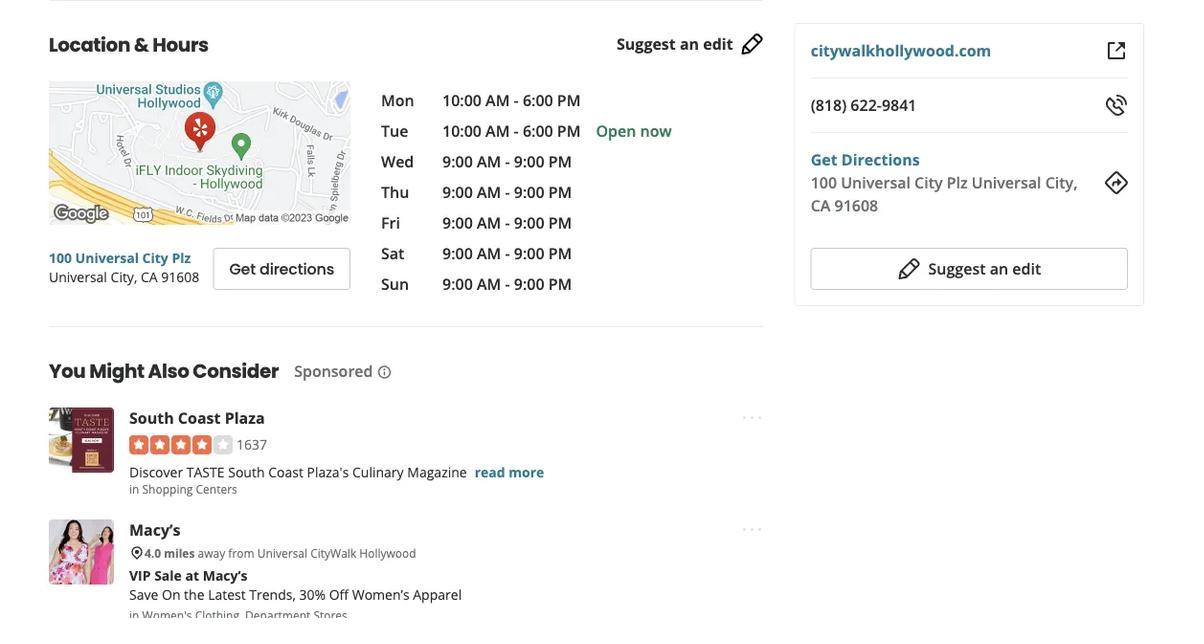 Task type: describe. For each thing, give the bounding box(es) containing it.
read more link
[[475, 463, 544, 481]]

- for fri
[[505, 213, 510, 233]]

(818) 622-9841
[[811, 95, 917, 115]]

trends,
[[249, 586, 296, 604]]

get directions link
[[213, 248, 351, 290]]

get directions 100 universal city plz universal city, ca 91608
[[811, 149, 1078, 216]]

pm for wed
[[549, 151, 572, 172]]

suggest inside the location & hours element
[[617, 34, 676, 54]]

(818)
[[811, 95, 847, 115]]

apparel
[[413, 586, 462, 604]]

fri
[[381, 213, 400, 233]]

pm for mon
[[557, 90, 581, 111]]

suggest an edit inside button
[[929, 259, 1041, 279]]

south coast plaza image
[[49, 408, 114, 473]]

shopping
[[142, 481, 193, 497]]

latest
[[208, 586, 246, 604]]

pm for fri
[[549, 213, 572, 233]]

&
[[134, 32, 149, 58]]

- for thu
[[505, 182, 510, 203]]

get for get directions 100 universal city plz universal city, ca 91608
[[811, 149, 838, 170]]

the
[[184, 586, 204, 604]]

9:00 am - 9:00 pm for thu
[[443, 182, 572, 203]]

100 universal city plz link
[[49, 249, 191, 267]]

16 marker v2 image
[[129, 546, 145, 561]]

100 inside "get directions 100 universal city plz universal city, ca 91608"
[[811, 172, 837, 193]]

24 phone v2 image
[[1105, 94, 1128, 117]]

24 pencil v2 image inside the location & hours element
[[741, 33, 764, 56]]

on
[[162, 586, 181, 604]]

might
[[89, 358, 144, 385]]

magazine
[[407, 463, 467, 481]]

vip
[[129, 567, 151, 585]]

24 more v2 image for macy's
[[741, 518, 764, 541]]

now
[[640, 121, 672, 141]]

thu
[[381, 182, 409, 203]]

0 horizontal spatial coast
[[178, 408, 221, 428]]

save
[[129, 586, 158, 604]]

in
[[129, 481, 139, 497]]

sponsored
[[294, 361, 373, 382]]

city inside "get directions 100 universal city plz universal city, ca 91608"
[[915, 172, 943, 193]]

am for tue
[[486, 121, 510, 141]]

south coast plaza link
[[129, 408, 265, 428]]

1637
[[237, 436, 267, 454]]

an inside the location & hours element
[[680, 34, 699, 54]]

edit inside button
[[1013, 259, 1041, 279]]

vip sale at macy's save on the latest trends, 30% off women's apparel
[[129, 567, 462, 604]]

more
[[509, 463, 544, 481]]

mon
[[381, 90, 414, 111]]

an inside button
[[990, 259, 1009, 279]]

am for sat
[[477, 243, 501, 264]]

am for wed
[[477, 151, 501, 172]]

pm for thu
[[549, 182, 572, 203]]

centers
[[196, 481, 237, 497]]

am for thu
[[477, 182, 501, 203]]

plz inside "get directions 100 universal city plz universal city, ca 91608"
[[947, 172, 968, 193]]

pm for sat
[[549, 243, 572, 264]]

you might also consider
[[49, 358, 279, 385]]

am for mon
[[486, 90, 510, 111]]

622-
[[851, 95, 882, 115]]

10:00 for tue
[[443, 121, 482, 141]]

sun
[[381, 274, 409, 295]]

16 info v2 image
[[377, 365, 392, 380]]

citywalk
[[311, 545, 357, 561]]

9:00 am - 9:00 pm for wed
[[443, 151, 572, 172]]

macy's link
[[129, 520, 181, 540]]

discover taste south coast plaza's culinary magazine read more in shopping centers
[[129, 463, 544, 497]]

directions
[[260, 259, 334, 280]]

4.0 miles away from universal citywalk hollywood
[[145, 545, 416, 561]]

discover
[[129, 463, 183, 481]]

south inside discover taste south coast plaza's culinary magazine read more in shopping centers
[[228, 463, 265, 481]]

30%
[[299, 586, 326, 604]]

- for mon
[[514, 90, 519, 111]]



Task type: vqa. For each thing, say whether or not it's contained in the screenshot.
THE &
yes



Task type: locate. For each thing, give the bounding box(es) containing it.
you
[[49, 358, 86, 385]]

4 star rating image
[[129, 436, 233, 455]]

3 9:00 am - 9:00 pm from the top
[[443, 213, 572, 233]]

suggest an edit link
[[617, 33, 764, 56]]

consider
[[193, 358, 279, 385]]

map image
[[49, 81, 351, 225]]

91608 down get directions link
[[835, 195, 879, 216]]

taste
[[187, 463, 225, 481]]

read
[[475, 463, 505, 481]]

culinary
[[352, 463, 404, 481]]

2 24 more v2 image from the top
[[741, 518, 764, 541]]

1 vertical spatial coast
[[268, 463, 303, 481]]

1 vertical spatial 100
[[49, 249, 72, 267]]

2 9:00 am - 9:00 pm from the top
[[443, 182, 572, 203]]

location & hours
[[49, 32, 209, 58]]

0 vertical spatial coast
[[178, 408, 221, 428]]

1 horizontal spatial ca
[[811, 195, 831, 216]]

suggest an edit
[[617, 34, 733, 54], [929, 259, 1041, 279]]

-
[[514, 90, 519, 111], [514, 121, 519, 141], [505, 151, 510, 172], [505, 182, 510, 203], [505, 213, 510, 233], [505, 243, 510, 264], [505, 274, 510, 295]]

100 inside 100 universal city plz universal city, ca 91608
[[49, 249, 72, 267]]

open now
[[596, 121, 672, 141]]

get inside "get directions 100 universal city plz universal city, ca 91608"
[[811, 149, 838, 170]]

1 horizontal spatial suggest an edit
[[929, 259, 1041, 279]]

1 vertical spatial 91608
[[161, 268, 200, 286]]

coast up the 4 star rating image
[[178, 408, 221, 428]]

2 10:00 am - 6:00 pm from the top
[[443, 121, 581, 141]]

directions
[[842, 149, 920, 170]]

24 more v2 image for south coast plaza
[[741, 407, 764, 430]]

suggest an edit button
[[811, 248, 1128, 290]]

ca down get directions link
[[811, 195, 831, 216]]

- for sat
[[505, 243, 510, 264]]

coast
[[178, 408, 221, 428], [268, 463, 303, 481]]

tue
[[381, 121, 408, 141]]

91608 inside 100 universal city plz universal city, ca 91608
[[161, 268, 200, 286]]

1 horizontal spatial plz
[[947, 172, 968, 193]]

0 horizontal spatial 91608
[[161, 268, 200, 286]]

100
[[811, 172, 837, 193], [49, 249, 72, 267]]

6:00
[[523, 90, 553, 111], [523, 121, 553, 141]]

0 vertical spatial suggest an edit
[[617, 34, 733, 54]]

- for tue
[[514, 121, 519, 141]]

1 9:00 am - 9:00 pm from the top
[[443, 151, 572, 172]]

24 directions v2 image
[[1105, 171, 1128, 194]]

suggest an edit inside the location & hours element
[[617, 34, 733, 54]]

0 horizontal spatial 24 pencil v2 image
[[741, 33, 764, 56]]

off
[[329, 586, 349, 604]]

1 vertical spatial macy's
[[203, 567, 248, 585]]

0 vertical spatial an
[[680, 34, 699, 54]]

1 horizontal spatial 100
[[811, 172, 837, 193]]

get
[[811, 149, 838, 170], [229, 259, 256, 280]]

city
[[915, 172, 943, 193], [142, 249, 168, 267]]

city, inside "get directions 100 universal city plz universal city, ca 91608"
[[1046, 172, 1078, 193]]

suggest an edit up now
[[617, 34, 733, 54]]

0 vertical spatial plz
[[947, 172, 968, 193]]

0 horizontal spatial edit
[[703, 34, 733, 54]]

0 vertical spatial city
[[915, 172, 943, 193]]

an
[[680, 34, 699, 54], [990, 259, 1009, 279]]

miles
[[164, 545, 195, 561]]

0 horizontal spatial get
[[229, 259, 256, 280]]

1 24 more v2 image from the top
[[741, 407, 764, 430]]

am for fri
[[477, 213, 501, 233]]

pm
[[557, 90, 581, 111], [557, 121, 581, 141], [549, 151, 572, 172], [549, 182, 572, 203], [549, 213, 572, 233], [549, 243, 572, 264], [549, 274, 572, 295]]

91608 inside "get directions 100 universal city plz universal city, ca 91608"
[[835, 195, 879, 216]]

0 vertical spatial edit
[[703, 34, 733, 54]]

ca down 100 universal city plz link at the left top of the page
[[141, 268, 158, 286]]

9:00
[[443, 151, 473, 172], [514, 151, 545, 172], [443, 182, 473, 203], [514, 182, 545, 203], [443, 213, 473, 233], [514, 213, 545, 233], [443, 243, 473, 264], [514, 243, 545, 264], [443, 274, 473, 295], [514, 274, 545, 295]]

suggest down "get directions 100 universal city plz universal city, ca 91608"
[[929, 259, 986, 279]]

9:00 am - 9:00 pm
[[443, 151, 572, 172], [443, 182, 572, 203], [443, 213, 572, 233], [443, 243, 572, 264], [443, 274, 572, 295]]

1 vertical spatial an
[[990, 259, 1009, 279]]

6:00 for tue
[[523, 121, 553, 141]]

1 vertical spatial 10:00 am - 6:00 pm
[[443, 121, 581, 141]]

1 horizontal spatial edit
[[1013, 259, 1041, 279]]

10:00 am - 6:00 pm for tue
[[443, 121, 581, 141]]

91608
[[835, 195, 879, 216], [161, 268, 200, 286]]

ca inside "get directions 100 universal city plz universal city, ca 91608"
[[811, 195, 831, 216]]

0 horizontal spatial plz
[[172, 249, 191, 267]]

1 vertical spatial ca
[[141, 268, 158, 286]]

1 6:00 from the top
[[523, 90, 553, 111]]

6:00 for mon
[[523, 90, 553, 111]]

south down 1637
[[228, 463, 265, 481]]

am for sun
[[477, 274, 501, 295]]

suggest
[[617, 34, 676, 54], [929, 259, 986, 279]]

sat
[[381, 243, 405, 264]]

get directions link
[[811, 149, 920, 170]]

24 external link v2 image
[[1105, 39, 1128, 62]]

1 horizontal spatial get
[[811, 149, 838, 170]]

1 10:00 from the top
[[443, 90, 482, 111]]

1 horizontal spatial coast
[[268, 463, 303, 481]]

from
[[228, 545, 255, 561]]

0 vertical spatial 10:00
[[443, 90, 482, 111]]

1 vertical spatial city,
[[111, 268, 137, 286]]

0 vertical spatial south
[[129, 408, 174, 428]]

2 6:00 from the top
[[523, 121, 553, 141]]

0 horizontal spatial ca
[[141, 268, 158, 286]]

9841
[[882, 95, 917, 115]]

0 vertical spatial get
[[811, 149, 838, 170]]

24 more v2 image
[[741, 407, 764, 430], [741, 518, 764, 541]]

1 vertical spatial 24 pencil v2 image
[[898, 258, 921, 281]]

0 horizontal spatial macy's
[[129, 520, 181, 540]]

city,
[[1046, 172, 1078, 193], [111, 268, 137, 286]]

0 horizontal spatial city
[[142, 249, 168, 267]]

1 horizontal spatial an
[[990, 259, 1009, 279]]

1 vertical spatial 10:00
[[443, 121, 482, 141]]

1 horizontal spatial city
[[915, 172, 943, 193]]

10:00
[[443, 90, 482, 111], [443, 121, 482, 141]]

universal
[[841, 172, 911, 193], [972, 172, 1042, 193], [75, 249, 139, 267], [49, 268, 107, 286], [258, 545, 308, 561]]

1 horizontal spatial south
[[228, 463, 265, 481]]

91608 down 100 universal city plz link at the left top of the page
[[161, 268, 200, 286]]

away
[[198, 545, 225, 561]]

get directions
[[229, 259, 334, 280]]

ca
[[811, 195, 831, 216], [141, 268, 158, 286]]

1 vertical spatial 6:00
[[523, 121, 553, 141]]

edit inside the location & hours element
[[703, 34, 733, 54]]

plz inside 100 universal city plz universal city, ca 91608
[[172, 249, 191, 267]]

suggest up now
[[617, 34, 676, 54]]

macy's inside the vip sale at macy's save on the latest trends, 30% off women's apparel
[[203, 567, 248, 585]]

0 vertical spatial 24 more v2 image
[[741, 407, 764, 430]]

get down the (818) at the top right of the page
[[811, 149, 838, 170]]

- for sun
[[505, 274, 510, 295]]

4.0
[[145, 545, 161, 561]]

0 horizontal spatial city,
[[111, 268, 137, 286]]

1 vertical spatial suggest an edit
[[929, 259, 1041, 279]]

2 10:00 from the top
[[443, 121, 482, 141]]

suggest an edit down "get directions 100 universal city plz universal city, ca 91608"
[[929, 259, 1041, 279]]

get inside the location & hours element
[[229, 259, 256, 280]]

1 10:00 am - 6:00 pm from the top
[[443, 90, 581, 111]]

pm for sun
[[549, 274, 572, 295]]

4 9:00 am - 9:00 pm from the top
[[443, 243, 572, 264]]

women's
[[352, 586, 410, 604]]

macy's image
[[49, 520, 114, 585]]

10:00 for mon
[[443, 90, 482, 111]]

1 vertical spatial get
[[229, 259, 256, 280]]

0 horizontal spatial south
[[129, 408, 174, 428]]

- for wed
[[505, 151, 510, 172]]

south up the 4 star rating image
[[129, 408, 174, 428]]

hollywood
[[359, 545, 416, 561]]

coast inside discover taste south coast plaza's culinary magazine read more in shopping centers
[[268, 463, 303, 481]]

10:00 am - 6:00 pm for mon
[[443, 90, 581, 111]]

0 horizontal spatial suggest an edit
[[617, 34, 733, 54]]

0 vertical spatial 100
[[811, 172, 837, 193]]

0 vertical spatial macy's
[[129, 520, 181, 540]]

plz
[[947, 172, 968, 193], [172, 249, 191, 267]]

also
[[148, 358, 189, 385]]

city inside 100 universal city plz universal city, ca 91608
[[142, 249, 168, 267]]

am
[[486, 90, 510, 111], [486, 121, 510, 141], [477, 151, 501, 172], [477, 182, 501, 203], [477, 213, 501, 233], [477, 243, 501, 264], [477, 274, 501, 295]]

plaza's
[[307, 463, 349, 481]]

0 vertical spatial 24 pencil v2 image
[[741, 33, 764, 56]]

0 horizontal spatial an
[[680, 34, 699, 54]]

1 horizontal spatial 24 pencil v2 image
[[898, 258, 921, 281]]

edit
[[703, 34, 733, 54], [1013, 259, 1041, 279]]

city, inside 100 universal city plz universal city, ca 91608
[[111, 268, 137, 286]]

get left the directions
[[229, 259, 256, 280]]

1 vertical spatial south
[[228, 463, 265, 481]]

get for get directions
[[229, 259, 256, 280]]

1 vertical spatial suggest
[[929, 259, 986, 279]]

0 vertical spatial 6:00
[[523, 90, 553, 111]]

citywalkhollywood.com link
[[811, 40, 992, 61]]

city, left 24 directions v2 image
[[1046, 172, 1078, 193]]

ca inside 100 universal city plz universal city, ca 91608
[[141, 268, 158, 286]]

9:00 am - 9:00 pm for sat
[[443, 243, 572, 264]]

wed
[[381, 151, 414, 172]]

0 vertical spatial 91608
[[835, 195, 879, 216]]

9:00 am - 9:00 pm for fri
[[443, 213, 572, 233]]

hours
[[153, 32, 209, 58]]

24 pencil v2 image
[[741, 33, 764, 56], [898, 258, 921, 281]]

1 horizontal spatial 91608
[[835, 195, 879, 216]]

0 horizontal spatial suggest
[[617, 34, 676, 54]]

100 universal city plz universal city, ca 91608
[[49, 249, 200, 286]]

location
[[49, 32, 130, 58]]

1 vertical spatial edit
[[1013, 259, 1041, 279]]

5 9:00 am - 9:00 pm from the top
[[443, 274, 572, 295]]

1 horizontal spatial suggest
[[929, 259, 986, 279]]

at
[[185, 567, 199, 585]]

24 pencil v2 image inside suggest an edit button
[[898, 258, 921, 281]]

0 horizontal spatial 100
[[49, 249, 72, 267]]

1 vertical spatial city
[[142, 249, 168, 267]]

pm for tue
[[557, 121, 581, 141]]

sale
[[154, 567, 182, 585]]

suggest inside button
[[929, 259, 986, 279]]

city, down 100 universal city plz link at the left top of the page
[[111, 268, 137, 286]]

macy's
[[129, 520, 181, 540], [203, 567, 248, 585]]

1 horizontal spatial macy's
[[203, 567, 248, 585]]

location & hours element
[[18, 0, 795, 296]]

9:00 am - 9:00 pm for sun
[[443, 274, 572, 295]]

0 vertical spatial suggest
[[617, 34, 676, 54]]

1 vertical spatial 24 more v2 image
[[741, 518, 764, 541]]

0 vertical spatial 10:00 am - 6:00 pm
[[443, 90, 581, 111]]

1 vertical spatial plz
[[172, 249, 191, 267]]

0 vertical spatial city,
[[1046, 172, 1078, 193]]

1 horizontal spatial city,
[[1046, 172, 1078, 193]]

macy's up latest
[[203, 567, 248, 585]]

10:00 right 'tue'
[[443, 121, 482, 141]]

coast left plaza's
[[268, 463, 303, 481]]

citywalkhollywood.com
[[811, 40, 992, 61]]

south
[[129, 408, 174, 428], [228, 463, 265, 481]]

10:00 right mon
[[443, 90, 482, 111]]

macy's up "4.0"
[[129, 520, 181, 540]]

0 vertical spatial ca
[[811, 195, 831, 216]]

open
[[596, 121, 636, 141]]

south coast plaza
[[129, 408, 265, 428]]

plaza
[[225, 408, 265, 428]]

10:00 am - 6:00 pm
[[443, 90, 581, 111], [443, 121, 581, 141]]



